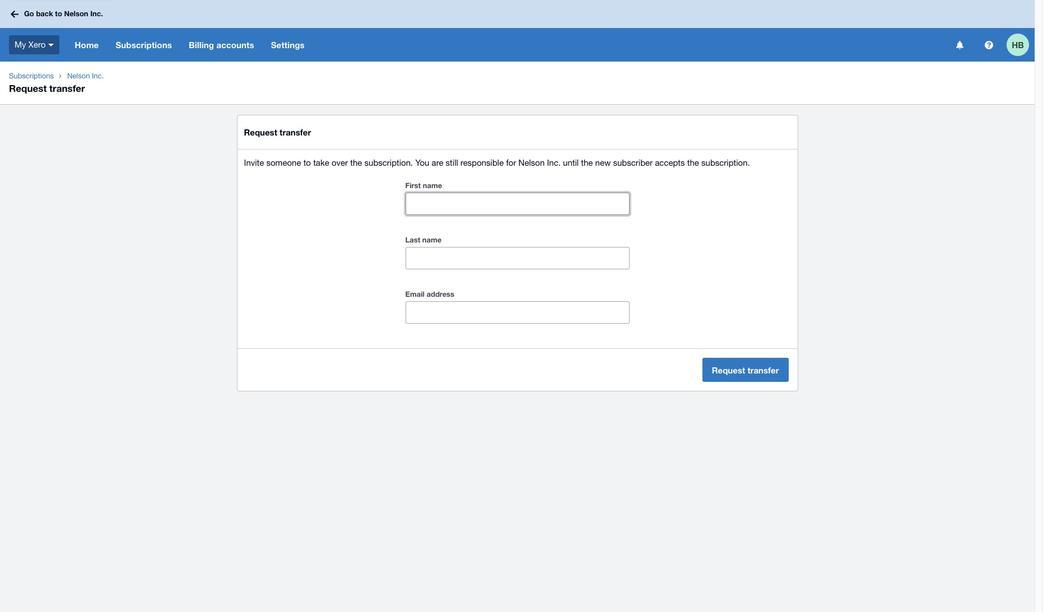 Task type: locate. For each thing, give the bounding box(es) containing it.
0 horizontal spatial subscription.
[[365, 158, 413, 168]]

to left the take
[[304, 158, 311, 168]]

2 horizontal spatial request transfer
[[712, 365, 780, 375]]

to right back
[[55, 9, 62, 18]]

0 horizontal spatial transfer
[[49, 82, 85, 94]]

settings
[[271, 40, 305, 50]]

0 horizontal spatial to
[[55, 9, 62, 18]]

email
[[406, 290, 425, 299]]

subscription. right accepts
[[702, 158, 751, 168]]

subscriptions inside navigation
[[116, 40, 172, 50]]

subscription. up first at the left of page
[[365, 158, 413, 168]]

2 horizontal spatial transfer
[[748, 365, 780, 375]]

0 vertical spatial request
[[9, 82, 47, 94]]

2 horizontal spatial request
[[712, 365, 746, 375]]

billing accounts link
[[180, 28, 263, 62]]

0 horizontal spatial svg image
[[48, 44, 54, 46]]

1 the from the left
[[351, 158, 362, 168]]

the
[[351, 158, 362, 168], [582, 158, 593, 168], [688, 158, 700, 168]]

request transfer inside button
[[712, 365, 780, 375]]

nelson
[[64, 9, 88, 18], [67, 72, 90, 80], [519, 158, 545, 168]]

1 vertical spatial to
[[304, 158, 311, 168]]

0 vertical spatial subscriptions
[[116, 40, 172, 50]]

1 vertical spatial subscriptions link
[[4, 71, 58, 82]]

0 vertical spatial subscriptions link
[[107, 28, 180, 62]]

email address
[[406, 290, 455, 299]]

request transfer
[[9, 82, 85, 94], [244, 127, 311, 137], [712, 365, 780, 375]]

hb button
[[1007, 28, 1035, 62]]

name
[[423, 181, 442, 190], [423, 235, 442, 244]]

nelson down home
[[67, 72, 90, 80]]

name right last
[[423, 235, 442, 244]]

the right accepts
[[688, 158, 700, 168]]

1 horizontal spatial to
[[304, 158, 311, 168]]

subscription.
[[365, 158, 413, 168], [702, 158, 751, 168]]

inc.
[[90, 9, 103, 18], [92, 72, 104, 80], [547, 158, 561, 168]]

navigation
[[66, 28, 949, 62]]

nelson right back
[[64, 9, 88, 18]]

2 vertical spatial request transfer
[[712, 365, 780, 375]]

home
[[75, 40, 99, 50]]

name for first name
[[423, 181, 442, 190]]

still
[[446, 158, 458, 168]]

3 the from the left
[[688, 158, 700, 168]]

home link
[[66, 28, 107, 62]]

1 vertical spatial name
[[423, 235, 442, 244]]

0 vertical spatial request transfer
[[9, 82, 85, 94]]

go back to nelson inc.
[[24, 9, 103, 18]]

the left new
[[582, 158, 593, 168]]

1 horizontal spatial subscription.
[[702, 158, 751, 168]]

0 vertical spatial to
[[55, 9, 62, 18]]

billing
[[189, 40, 214, 50]]

first name
[[406, 181, 442, 190]]

0 horizontal spatial subscriptions link
[[4, 71, 58, 82]]

someone
[[267, 158, 301, 168]]

2 vertical spatial request
[[712, 365, 746, 375]]

banner
[[0, 0, 1035, 62]]

go back to nelson inc. link
[[7, 4, 110, 24]]

svg image
[[957, 41, 964, 49], [985, 41, 994, 49], [48, 44, 54, 46]]

0 vertical spatial transfer
[[49, 82, 85, 94]]

inc. left until
[[547, 158, 561, 168]]

1 horizontal spatial the
[[582, 158, 593, 168]]

2 vertical spatial transfer
[[748, 365, 780, 375]]

0 horizontal spatial request transfer
[[9, 82, 85, 94]]

1 vertical spatial nelson
[[67, 72, 90, 80]]

my xero
[[15, 40, 46, 49]]

nelson right for
[[519, 158, 545, 168]]

1 horizontal spatial subscriptions
[[116, 40, 172, 50]]

subscriber
[[614, 158, 653, 168]]

0 vertical spatial name
[[423, 181, 442, 190]]

inc. down home
[[92, 72, 104, 80]]

the right over
[[351, 158, 362, 168]]

request
[[9, 82, 47, 94], [244, 127, 277, 137], [712, 365, 746, 375]]

2 horizontal spatial the
[[688, 158, 700, 168]]

1 horizontal spatial subscriptions link
[[107, 28, 180, 62]]

First name field
[[406, 193, 629, 215]]

1 vertical spatial transfer
[[280, 127, 311, 137]]

2 the from the left
[[582, 158, 593, 168]]

subscriptions link
[[107, 28, 180, 62], [4, 71, 58, 82]]

transfer
[[49, 82, 85, 94], [280, 127, 311, 137], [748, 365, 780, 375]]

last name
[[406, 235, 442, 244]]

subscriptions
[[116, 40, 172, 50], [9, 72, 54, 80]]

until
[[563, 158, 579, 168]]

1 vertical spatial subscriptions
[[9, 72, 54, 80]]

svg image inside the 'my xero' popup button
[[48, 44, 54, 46]]

2 subscription. from the left
[[702, 158, 751, 168]]

first
[[406, 181, 421, 190]]

my
[[15, 40, 26, 49]]

to
[[55, 9, 62, 18], [304, 158, 311, 168]]

2 horizontal spatial svg image
[[985, 41, 994, 49]]

0 horizontal spatial the
[[351, 158, 362, 168]]

name right first at the left of page
[[423, 181, 442, 190]]

1 horizontal spatial request
[[244, 127, 277, 137]]

1 vertical spatial request transfer
[[244, 127, 311, 137]]

1 vertical spatial inc.
[[92, 72, 104, 80]]

inc. up home
[[90, 9, 103, 18]]

take
[[313, 158, 330, 168]]

0 vertical spatial nelson
[[64, 9, 88, 18]]

Email address field
[[406, 302, 629, 323]]

name for last name
[[423, 235, 442, 244]]

hb
[[1013, 40, 1025, 50]]



Task type: describe. For each thing, give the bounding box(es) containing it.
over
[[332, 158, 348, 168]]

nelson inc. link
[[63, 71, 108, 82]]

you
[[416, 158, 430, 168]]

address
[[427, 290, 455, 299]]

billing accounts
[[189, 40, 254, 50]]

last
[[406, 235, 421, 244]]

new
[[596, 158, 611, 168]]

navigation containing home
[[66, 28, 949, 62]]

0 vertical spatial inc.
[[90, 9, 103, 18]]

2 vertical spatial inc.
[[547, 158, 561, 168]]

xero
[[28, 40, 46, 49]]

accepts
[[656, 158, 685, 168]]

request inside button
[[712, 365, 746, 375]]

request transfer button
[[703, 358, 789, 382]]

1 horizontal spatial request transfer
[[244, 127, 311, 137]]

back
[[36, 9, 53, 18]]

1 vertical spatial request
[[244, 127, 277, 137]]

to for someone
[[304, 158, 311, 168]]

0 horizontal spatial request
[[9, 82, 47, 94]]

settings button
[[263, 28, 313, 62]]

1 horizontal spatial transfer
[[280, 127, 311, 137]]

for
[[506, 158, 517, 168]]

nelson inc.
[[67, 72, 104, 80]]

0 horizontal spatial subscriptions
[[9, 72, 54, 80]]

transfer inside button
[[748, 365, 780, 375]]

are
[[432, 158, 444, 168]]

1 subscription. from the left
[[365, 158, 413, 168]]

to for back
[[55, 9, 62, 18]]

1 horizontal spatial svg image
[[957, 41, 964, 49]]

go
[[24, 9, 34, 18]]

Last name field
[[406, 248, 629, 269]]

invite
[[244, 158, 264, 168]]

svg image
[[11, 10, 19, 18]]

accounts
[[217, 40, 254, 50]]

my xero button
[[0, 28, 66, 62]]

invite someone to take over the subscription. you are still responsible for nelson inc. until the new subscriber accepts the subscription.
[[244, 158, 751, 168]]

2 vertical spatial nelson
[[519, 158, 545, 168]]

banner containing hb
[[0, 0, 1035, 62]]

responsible
[[461, 158, 504, 168]]



Task type: vqa. For each thing, say whether or not it's contained in the screenshot.
address
yes



